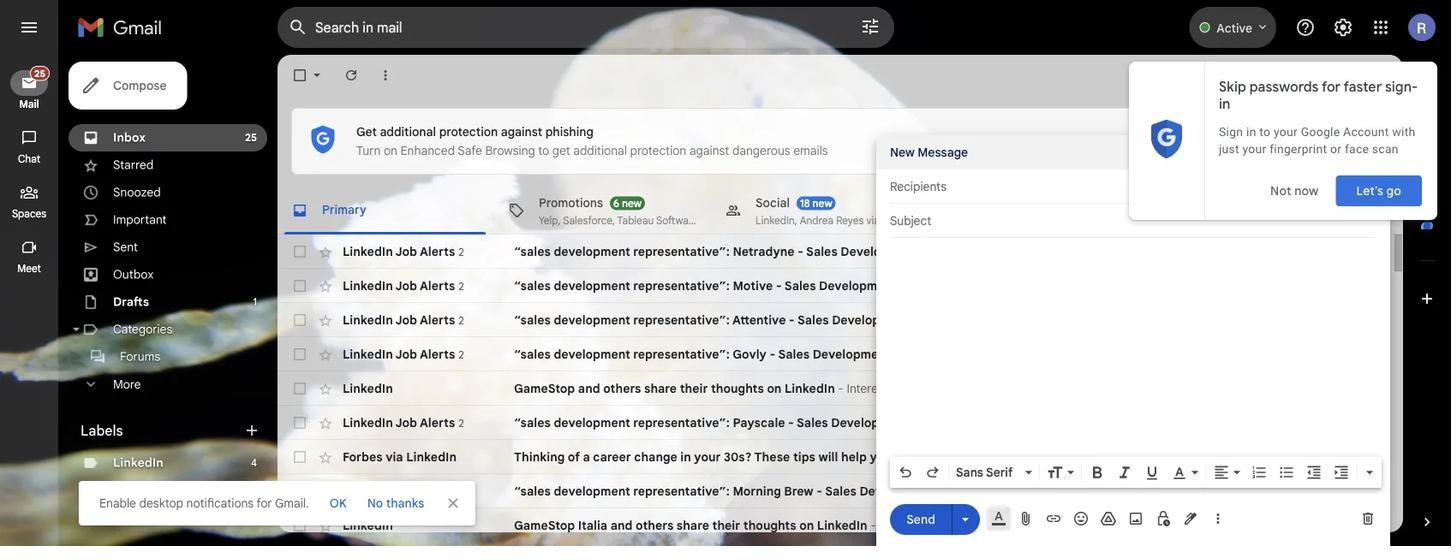 Task type: describe. For each thing, give the bounding box(es) containing it.
gmail image
[[77, 10, 171, 45]]

more up insert emoji ‪(⌘⇧2)‬ "image"
[[1058, 484, 1088, 499]]

1 horizontal spatial in
[[905, 381, 915, 396]]

25 link
[[10, 66, 50, 96]]

insert files using drive image
[[1101, 511, 1118, 528]]

Message Body text field
[[891, 247, 1377, 453]]

representative, for mid
[[912, 416, 1005, 431]]

snoozed
[[113, 185, 161, 200]]

forums link
[[120, 350, 160, 365]]

"sales for "sales development representative": payscale - sales development representative, mid market and more
[[514, 416, 551, 431]]

Search in mail search field
[[278, 7, 895, 48]]

linked.
[[1023, 214, 1056, 227]]

promotions, 6 new messages, tab
[[495, 187, 792, 235]]

development for "sales development representative": motive - sales development representative, enterprise and more
[[554, 279, 631, 294]]

0 vertical spatial others
[[604, 381, 642, 396]]

"sales for "sales development representative": motive - sales development representative, enterprise and more
[[514, 279, 551, 294]]

message
[[918, 145, 969, 160]]

representative for "sales development representative": govly - sales development representative (sdr) and more
[[894, 347, 983, 362]]

2 vertical spatial oct
[[1344, 520, 1363, 533]]

yelp,
[[539, 214, 561, 227]]

alert containing enable desktop notifications for gmail.
[[27, 39, 1425, 526]]

30s
[[1108, 450, 1129, 465]]

mid
[[1008, 416, 1030, 431]]

11
[[1368, 486, 1377, 498]]

linkedin job alerts 2 for "sales development representative": govly - sales development representative (sdr) and more
[[343, 347, 464, 362]]

18
[[801, 197, 810, 210]]

2 for "sales development representative": motive - sales development representative, enterprise and more
[[459, 280, 464, 293]]

cell for "sales development representative": attentive - sales development representative and more
[[1329, 312, 1390, 329]]

2 a from the left
[[1201, 450, 1208, 465]]

row containing forbes via linkedin
[[278, 441, 1452, 475]]

"sales development representative": motive - sales development representative, enterprise and more link
[[514, 278, 1296, 295]]

on for linkedin
[[767, 381, 782, 396]]

andrea
[[800, 214, 834, 227]]

new message dialog
[[877, 135, 1391, 547]]

more inside "sales development representative": netradyne - sales development representative and more link
[[1039, 244, 1069, 259]]

spaces
[[12, 208, 46, 221]]

6
[[614, 197, 620, 210]]

discard draft ‪(⌘⇧d)‬ image
[[1360, 511, 1377, 528]]

indent less ‪(⌘[)‬ image
[[1306, 465, 1323, 482]]

0 vertical spatial share
[[645, 381, 677, 396]]

outbox link
[[113, 267, 154, 282]]

sent link
[[113, 240, 138, 255]]

salesforce,
[[563, 214, 615, 227]]

oct for thinking of a career change in your 30s? these tips will help you find success - crossing over into your 30s and wanting a career change doesn't have to be… ͏ ͏ ͏ ͏ ͏ ͏ ͏ ͏ ͏ ͏ ͏ ͏ ͏ ͏ ͏ ͏
[[1345, 451, 1363, 464]]

payscale
[[733, 416, 786, 431]]

1 vertical spatial against
[[690, 144, 730, 159]]

0 horizontal spatial against
[[501, 124, 543, 139]]

morning
[[733, 484, 781, 499]]

oct 11
[[1347, 486, 1377, 498]]

30s?
[[724, 450, 752, 465]]

more inside "sales development representative": motive - sales development representative, enterprise and more link
[[1085, 279, 1115, 294]]

3 row from the top
[[278, 303, 1390, 338]]

promotions
[[539, 196, 603, 211]]

more button
[[69, 371, 267, 399]]

send
[[907, 512, 936, 527]]

on for enhanced
[[384, 144, 398, 159]]

and up the of
[[578, 381, 601, 396]]

chat heading
[[0, 153, 58, 166]]

undo ‪(⌘z)‬ image
[[897, 465, 915, 482]]

"sales for "sales development representative": netradyne - sales development representative and more
[[514, 244, 551, 259]]

more inside "sales development representative": attentive - sales development representative and more link
[[1031, 313, 1060, 328]]

to inside get additional protection against phishing turn on enhanced safe browsing to get additional protection against dangerous emails
[[539, 144, 550, 159]]

sales for netradyne
[[807, 244, 838, 259]]

italia
[[578, 519, 608, 534]]

meet
[[17, 263, 41, 276]]

simone
[[970, 214, 1004, 227]]

titles…
[[1040, 381, 1075, 396]]

francina
[[927, 214, 967, 227]]

development down undo ‪(⌘z)‬ image
[[860, 484, 938, 499]]

1 row from the top
[[278, 235, 1390, 269]]

0 horizontal spatial protection
[[439, 124, 498, 139]]

alerts for sixth row from the top
[[420, 415, 455, 430]]

holiday
[[996, 381, 1037, 396]]

advanced search options image
[[854, 9, 888, 44]]

support image
[[1296, 17, 1317, 38]]

drafts link
[[113, 295, 149, 310]]

success
[[921, 450, 968, 465]]

- left the interested
[[839, 381, 844, 396]]

representative": for motive
[[634, 279, 730, 294]]

- down andrea
[[798, 244, 804, 259]]

you
[[870, 450, 892, 465]]

1 vertical spatial in
[[681, 450, 691, 465]]

6 linkedin job alerts 2 from the top
[[343, 484, 464, 499]]

gamestop italia and others share their thoughts on linkedin - gamestop ha recentemente pubblicato i… ͏ ͏ ͏ ͏ ͏ ͏ ͏ ͏ ͏ ͏ ͏ ͏ ͏ ͏ ͏ ͏ ͏ ͏ ͏ ͏ ͏ ͏ ͏ ͏ ͏ ͏ ͏ ͏ ͏ ͏ ͏ ͏ ͏ ͏ ͏ ͏ ͏ ͏ ͏ ͏ ͏ ͏ ͏ ͏ ͏ ͏ ͏ ͏ ͏ ͏ ͏ ͏ ͏ ͏ ͏ ͏ ͏ ͏ ͏ ͏ ͏ ͏ ͏ ͏ ͏ ͏ ͏ ͏ ͏ ͏ ͏ ͏ ͏ ͏ ͏ ͏ ͏ ͏ ͏ ͏ ͏
[[514, 519, 1357, 534]]

job for eighth row from the top of the page
[[396, 484, 417, 499]]

thanks
[[386, 496, 424, 511]]

be…
[[1380, 450, 1403, 465]]

1 a from the left
[[583, 450, 590, 465]]

"sales development representative": morning brew - sales development representative and more -
[[514, 484, 1100, 499]]

help
[[842, 450, 867, 465]]

indent more ‪(⌘])‬ image
[[1334, 465, 1351, 482]]

6 new
[[614, 197, 642, 210]]

tableau
[[618, 214, 654, 227]]

sales for motive
[[785, 279, 816, 294]]

cell for "sales development representative": motive - sales development representative, enterprise and more
[[1329, 278, 1390, 295]]

send button
[[891, 505, 952, 535]]

1 linkedin, from the left
[[756, 214, 798, 227]]

attentive
[[733, 313, 786, 328]]

more options image
[[1214, 511, 1224, 528]]

reyes
[[837, 214, 864, 227]]

representative": for payscale
[[634, 416, 730, 431]]

random
[[113, 483, 161, 498]]

labels heading
[[81, 423, 243, 440]]

settings image
[[1334, 17, 1354, 38]]

job for fourth row from the top
[[396, 347, 417, 362]]

and right market
[[1077, 416, 1099, 431]]

1 career from the left
[[593, 450, 631, 465]]

doesn't
[[1293, 450, 1334, 465]]

"sales development representative": govly - sales development representative (sdr) and more link
[[514, 346, 1296, 363]]

navigation containing mail
[[0, 55, 60, 547]]

and up "insert link ‪(⌘k)‬" image
[[1033, 484, 1055, 499]]

- up sans
[[971, 450, 977, 465]]

1 vertical spatial share
[[677, 519, 710, 534]]

new message
[[891, 145, 969, 160]]

crossing
[[980, 450, 1027, 465]]

sales for payscale
[[797, 416, 829, 431]]

and up underline ‪(⌘u)‬ image
[[1132, 450, 1152, 465]]

into
[[1057, 450, 1078, 465]]

2 change from the left
[[1249, 450, 1290, 465]]

main menu image
[[19, 17, 39, 38]]

for
[[257, 496, 272, 511]]

ok link
[[323, 489, 354, 519]]

more image
[[377, 67, 394, 84]]

1 vertical spatial their
[[713, 519, 741, 534]]

govly
[[733, 347, 767, 362]]

main content containing get additional protection against phishing
[[278, 55, 1452, 547]]

0 vertical spatial thoughts
[[711, 381, 764, 396]]

1 for drafts
[[253, 296, 257, 309]]

2 for "sales development representative": govly - sales development representative (sdr) and more
[[459, 349, 464, 361]]

Subject field
[[891, 213, 1377, 230]]

1 horizontal spatial protection
[[630, 144, 687, 159]]

sales down will
[[826, 484, 857, 499]]

2 career from the left
[[1211, 450, 1246, 465]]

categories
[[113, 322, 173, 337]]

representative": for govly
[[634, 347, 730, 362]]

"sales development representative": netradyne - sales development representative and more
[[514, 244, 1069, 259]]

i…
[[1096, 519, 1108, 534]]

tips
[[794, 450, 816, 465]]

emails
[[794, 144, 829, 159]]

over
[[1030, 450, 1054, 465]]

inbox tip region
[[291, 108, 1390, 175]]

and right (sdr)
[[1023, 347, 1045, 362]]

inbox
[[113, 130, 146, 145]]

dangerous
[[733, 144, 791, 159]]

interested
[[847, 381, 902, 396]]

2 your from the left
[[1081, 450, 1105, 465]]

job for sixth row from the top
[[396, 415, 417, 430]]

linkedin job alerts 2 for "sales development representative": payscale - sales development representative, mid market and more
[[343, 415, 464, 430]]

5 cell from the top
[[1329, 381, 1390, 398]]

alerts for 7th row from the bottom
[[420, 313, 455, 328]]

sans serif
[[957, 465, 1013, 480]]

the
[[918, 381, 936, 396]]

6 row from the top
[[278, 406, 1390, 441]]

"sales for "sales development representative": govly - sales development representative (sdr) and more
[[514, 347, 551, 362]]

5 row from the top
[[278, 372, 1390, 406]]

representative": for attentive
[[634, 313, 730, 328]]

ok
[[330, 496, 347, 511]]

- left send button
[[871, 519, 877, 534]]

- right 'govly' at the right
[[770, 347, 776, 362]]

alerts for eighth row from the bottom
[[420, 278, 455, 293]]

development for "sales development representative": netradyne - sales development representative and more
[[554, 244, 631, 259]]

4
[[251, 457, 257, 470]]

alerts inside promotions, 6 new messages, tab
[[765, 214, 792, 227]]

tab list inside main content
[[278, 187, 1404, 235]]

"sales development representative": attentive - sales development representative and more
[[514, 313, 1060, 328]]

development for attentive
[[832, 313, 910, 328]]

1 vertical spatial additional
[[574, 144, 627, 159]]

stripe link
[[113, 511, 146, 526]]

1 horizontal spatial via
[[867, 214, 880, 227]]

insert emoji ‪(⌘⇧2)‬ image
[[1073, 511, 1090, 528]]

get additional protection against phishing turn on enhanced safe browsing to get additional protection against dangerous emails
[[357, 124, 829, 159]]

2 for "sales development representative": payscale - sales development representative, mid market and more
[[459, 417, 464, 430]]

1 vertical spatial thoughts
[[744, 519, 797, 534]]

gamestop left ha
[[880, 519, 937, 534]]

find
[[895, 450, 918, 465]]

development for netradyne
[[841, 244, 919, 259]]

get
[[357, 124, 377, 139]]

development for motive
[[819, 279, 897, 294]]

via inside row
[[386, 450, 403, 465]]

gmail.
[[275, 496, 309, 511]]

10
[[1365, 520, 1377, 533]]

search in mail image
[[283, 12, 314, 43]]

enterprise
[[996, 279, 1057, 294]]

software,
[[657, 214, 701, 227]]

development for "sales development representative": payscale - sales development representative, mid market and more
[[554, 416, 631, 431]]

will
[[819, 450, 839, 465]]

important link
[[113, 213, 167, 228]]

get
[[553, 144, 571, 159]]

cell for "sales development representative": payscale - sales development representative, mid market and more
[[1329, 415, 1390, 432]]

and right italia
[[611, 519, 633, 534]]

"sales development representative": netradyne - sales development representative and more link
[[514, 243, 1296, 261]]

new for promotions
[[622, 197, 642, 210]]

gamestop for gamestop italia and others share their thoughts on linkedin - gamestop ha recentemente pubblicato i… ͏ ͏ ͏ ͏ ͏ ͏ ͏ ͏ ͏ ͏ ͏ ͏ ͏ ͏ ͏ ͏ ͏ ͏ ͏ ͏ ͏ ͏ ͏ ͏ ͏ ͏ ͏ ͏ ͏ ͏ ͏ ͏ ͏ ͏ ͏ ͏ ͏ ͏ ͏ ͏ ͏ ͏ ͏ ͏ ͏ ͏ ͏ ͏ ͏ ͏ ͏ ͏ ͏ ͏ ͏ ͏ ͏ ͏ ͏ ͏ ͏ ͏ ͏ ͏ ͏ ͏ ͏ ͏ ͏ ͏ ͏ ͏ ͏ ͏ ͏ ͏ ͏ ͏ ͏ ͏ ͏
[[514, 519, 575, 534]]

gamestop and others share their thoughts on linkedin - interested in the upcoming holiday titles… ͏ ͏ ͏ ͏ ͏ ͏ ͏ ͏ ͏ ͏ ͏ ͏ ͏ ͏ ͏ ͏ ͏ ͏ ͏ ͏ ͏ ͏ ͏ ͏ ͏ ͏ ͏ ͏ ͏ ͏ ͏ ͏ ͏ ͏ ͏ ͏ ͏ ͏ ͏ ͏ ͏ ͏ ͏ ͏ ͏ ͏ ͏ ͏ ͏ ͏ ͏ ͏ ͏ ͏ ͏ ͏ ͏ ͏ ͏ ͏ ͏ ͏ ͏ ͏ ͏ ͏ ͏ ͏ ͏ ͏ ͏ ͏ ͏ ͏ ͏ ͏ ͏ ͏ ͏
[[514, 381, 1318, 396]]

refresh image
[[343, 67, 360, 84]]



Task type: vqa. For each thing, say whether or not it's contained in the screenshot.
gmail.
yes



Task type: locate. For each thing, give the bounding box(es) containing it.
1 horizontal spatial change
[[1249, 450, 1290, 465]]

protection up safe in the left top of the page
[[439, 124, 498, 139]]

"sales development representative": payscale - sales development representative, mid market and more
[[514, 416, 1132, 431]]

2 representative": from the top
[[634, 279, 730, 294]]

more formatting options image
[[1362, 465, 1379, 482]]

to inside row
[[1366, 450, 1377, 465]]

development down "sales development representative": netradyne - sales development representative and more link
[[819, 279, 897, 294]]

your right into
[[1081, 450, 1105, 465]]

1 vertical spatial 25
[[245, 132, 257, 144]]

meet heading
[[0, 262, 58, 276]]

linkedin, down the social
[[756, 214, 798, 227]]

oct for "sales development representative": morning brew - sales development representative and more -
[[1347, 486, 1365, 498]]

in left the
[[905, 381, 915, 396]]

development down linkedin, andrea reyes via linkedin, francina simone via linked.
[[841, 244, 919, 259]]

linkedin job alerts 2
[[343, 244, 464, 259], [343, 278, 464, 293], [343, 313, 464, 328], [343, 347, 464, 362], [343, 415, 464, 430], [343, 484, 464, 499]]

1 representative": from the top
[[634, 244, 730, 259]]

more down subject field
[[1085, 279, 1115, 294]]

to left be…
[[1366, 450, 1377, 465]]

no thanks link
[[361, 489, 431, 519]]

1 horizontal spatial your
[[1081, 450, 1105, 465]]

and down linked.
[[1014, 244, 1036, 259]]

more down the enterprise
[[1031, 313, 1060, 328]]

7 row from the top
[[278, 441, 1452, 475]]

oct 12
[[1345, 451, 1377, 464]]

change right the of
[[635, 450, 678, 465]]

2 vertical spatial on
[[800, 519, 814, 534]]

thinking
[[514, 450, 565, 465]]

via right reyes
[[867, 214, 880, 227]]

sales
[[807, 244, 838, 259], [785, 279, 816, 294], [798, 313, 829, 328], [779, 347, 810, 362], [797, 416, 829, 431], [826, 484, 857, 499]]

your
[[695, 450, 721, 465], [1081, 450, 1105, 465]]

0 horizontal spatial via
[[386, 450, 403, 465]]

navigation
[[0, 55, 60, 547]]

new inside tab
[[813, 197, 833, 210]]

against up browsing
[[501, 124, 543, 139]]

representative,
[[900, 279, 993, 294], [912, 416, 1005, 431]]

representative": for netradyne
[[634, 244, 730, 259]]

development
[[554, 244, 631, 259], [554, 279, 631, 294], [554, 313, 631, 328], [554, 347, 631, 362], [554, 416, 631, 431], [554, 484, 631, 499]]

yelp, salesforce, tableau software, linkedin job alerts
[[539, 214, 792, 227]]

more down linked.
[[1039, 244, 1069, 259]]

alerts
[[765, 214, 792, 227], [420, 244, 455, 259], [420, 278, 455, 293], [420, 313, 455, 328], [420, 347, 455, 362], [420, 415, 455, 430], [420, 484, 455, 499]]

0 horizontal spatial to
[[539, 144, 550, 159]]

recipients
[[891, 179, 947, 194]]

1 cell from the top
[[1329, 243, 1390, 261]]

1 horizontal spatial new
[[813, 197, 833, 210]]

- right attentive
[[789, 313, 795, 328]]

1 horizontal spatial against
[[690, 144, 730, 159]]

redo ‪(⌘y)‬ image
[[925, 465, 942, 482]]

sans serif option
[[953, 465, 1023, 482]]

phishing
[[546, 124, 594, 139]]

- right brew
[[817, 484, 823, 499]]

gamestop left italia
[[514, 519, 575, 534]]

linkedin,
[[756, 214, 798, 227], [883, 214, 925, 227]]

1 horizontal spatial to
[[1366, 450, 1377, 465]]

insert photo image
[[1128, 511, 1145, 528]]

tab list containing promotions
[[278, 187, 1404, 235]]

0 vertical spatial oct
[[1345, 451, 1363, 464]]

1 horizontal spatial on
[[767, 381, 782, 396]]

mail heading
[[0, 98, 58, 111]]

gamestop up thinking
[[514, 381, 575, 396]]

1 horizontal spatial 25
[[245, 132, 257, 144]]

- down bold ‪(⌘b)‬ icon
[[1091, 484, 1096, 499]]

1 1 from the top
[[253, 296, 257, 309]]

development
[[841, 244, 919, 259], [819, 279, 897, 294], [832, 313, 910, 328], [813, 347, 891, 362], [832, 416, 909, 431], [860, 484, 938, 499]]

toggle confidential mode image
[[1155, 511, 1173, 528]]

compose
[[113, 78, 167, 93]]

1 horizontal spatial linkedin,
[[883, 214, 925, 227]]

4 2 from the top
[[459, 349, 464, 361]]

"sales development representative": attentive - sales development representative and more link
[[514, 312, 1296, 329]]

"sales
[[514, 244, 551, 259], [514, 279, 551, 294], [514, 313, 551, 328], [514, 347, 551, 362], [514, 416, 551, 431], [514, 484, 551, 499]]

representative for "sales development representative": attentive - sales development representative and more
[[913, 313, 1002, 328]]

development for "sales development representative": attentive - sales development representative and more
[[554, 313, 631, 328]]

3 development from the top
[[554, 313, 631, 328]]

0 horizontal spatial your
[[695, 450, 721, 465]]

development for govly
[[813, 347, 891, 362]]

sales up the tips at the bottom
[[797, 416, 829, 431]]

1 vertical spatial on
[[767, 381, 782, 396]]

new for social
[[813, 197, 833, 210]]

1 horizontal spatial a
[[1201, 450, 1208, 465]]

6 2 from the top
[[459, 486, 464, 499]]

on down "sales development representative": morning brew - sales development representative and more -
[[800, 519, 814, 534]]

8 row from the top
[[278, 475, 1390, 509]]

more up 30s
[[1102, 416, 1132, 431]]

representative, down "sales development representative": netradyne - sales development representative and more link
[[900, 279, 993, 294]]

development for "sales development representative": morning brew - sales development representative and more -
[[554, 484, 631, 499]]

more
[[1039, 244, 1069, 259], [1085, 279, 1115, 294], [1031, 313, 1060, 328], [1048, 347, 1078, 362], [1102, 416, 1132, 431], [1058, 484, 1088, 499]]

via right forbes
[[386, 450, 403, 465]]

representative for "sales development representative": netradyne - sales development representative and more
[[922, 244, 1011, 259]]

representative up the
[[894, 347, 983, 362]]

job for eighth row from the bottom
[[396, 278, 417, 293]]

0 horizontal spatial a
[[583, 450, 590, 465]]

2 development from the top
[[554, 279, 631, 294]]

in
[[905, 381, 915, 396], [681, 450, 691, 465]]

sales down ""sales development representative": attentive - sales development representative and more"
[[779, 347, 810, 362]]

numbered list ‪(⌘⇧7)‬ image
[[1251, 465, 1269, 482]]

6 "sales from the top
[[514, 484, 551, 499]]

gamestop
[[514, 381, 575, 396], [514, 519, 575, 534], [880, 519, 937, 534]]

0 horizontal spatial linkedin,
[[756, 214, 798, 227]]

5 "sales from the top
[[514, 416, 551, 431]]

1 vertical spatial others
[[636, 519, 674, 534]]

sales down andrea
[[807, 244, 838, 259]]

0 vertical spatial 1
[[253, 296, 257, 309]]

0 vertical spatial additional
[[380, 124, 436, 139]]

and down the enterprise
[[1005, 313, 1027, 328]]

notifications
[[186, 496, 254, 511]]

development down "sales development representative": motive - sales development representative, enterprise and more link
[[832, 313, 910, 328]]

mail
[[19, 98, 39, 111]]

career right the of
[[593, 450, 631, 465]]

25 inside navigation
[[34, 68, 45, 79]]

change left the doesn't
[[1249, 450, 1290, 465]]

6 cell from the top
[[1329, 415, 1390, 432]]

italic ‪(⌘i)‬ image
[[1117, 465, 1134, 482]]

͏
[[1075, 381, 1079, 396], [1079, 381, 1082, 396], [1082, 381, 1085, 396], [1085, 381, 1088, 396], [1088, 381, 1091, 396], [1091, 381, 1094, 396], [1094, 381, 1097, 396], [1097, 381, 1100, 396], [1100, 381, 1103, 396], [1103, 381, 1106, 396], [1106, 381, 1109, 396], [1109, 381, 1112, 396], [1112, 381, 1115, 396], [1115, 381, 1118, 396], [1118, 381, 1122, 396], [1122, 381, 1125, 396], [1125, 381, 1128, 396], [1128, 381, 1131, 396], [1131, 381, 1134, 396], [1134, 381, 1137, 396], [1137, 381, 1140, 396], [1140, 381, 1143, 396], [1143, 381, 1146, 396], [1146, 381, 1149, 396], [1149, 381, 1152, 396], [1152, 381, 1155, 396], [1155, 381, 1158, 396], [1158, 381, 1161, 396], [1161, 381, 1165, 396], [1165, 381, 1168, 396], [1168, 381, 1171, 396], [1171, 381, 1174, 396], [1174, 381, 1177, 396], [1177, 381, 1180, 396], [1180, 381, 1183, 396], [1183, 381, 1186, 396], [1186, 381, 1189, 396], [1189, 381, 1192, 396], [1192, 381, 1195, 396], [1195, 381, 1198, 396], [1198, 381, 1201, 396], [1201, 381, 1204, 396], [1204, 381, 1208, 396], [1208, 381, 1211, 396], [1211, 381, 1214, 396], [1214, 381, 1217, 396], [1217, 381, 1220, 396], [1220, 381, 1223, 396], [1223, 381, 1226, 396], [1226, 381, 1229, 396], [1229, 381, 1232, 396], [1232, 381, 1235, 396], [1235, 381, 1238, 396], [1238, 381, 1241, 396], [1241, 381, 1244, 396], [1244, 381, 1247, 396], [1247, 381, 1251, 396], [1251, 381, 1254, 396], [1254, 381, 1257, 396], [1257, 381, 1260, 396], [1260, 381, 1263, 396], [1263, 381, 1266, 396], [1266, 381, 1269, 396], [1269, 381, 1272, 396], [1272, 381, 1275, 396], [1275, 381, 1278, 396], [1278, 381, 1281, 396], [1281, 381, 1284, 396], [1284, 381, 1287, 396], [1287, 381, 1290, 396], [1290, 381, 1294, 396], [1294, 381, 1297, 396], [1297, 381, 1300, 396], [1300, 381, 1303, 396], [1303, 381, 1306, 396], [1306, 381, 1309, 396], [1309, 381, 1312, 396], [1312, 381, 1315, 396], [1315, 381, 1318, 396], [1403, 450, 1406, 465], [1406, 450, 1409, 465], [1409, 450, 1412, 465], [1412, 450, 1415, 465], [1415, 450, 1418, 465], [1418, 450, 1421, 465], [1421, 450, 1424, 465], [1424, 450, 1427, 465], [1427, 450, 1431, 465], [1431, 450, 1434, 465], [1434, 450, 1437, 465], [1437, 450, 1440, 465], [1440, 450, 1443, 465], [1443, 450, 1446, 465], [1446, 450, 1449, 465], [1449, 450, 1452, 465], [1108, 519, 1111, 534], [1111, 519, 1114, 534], [1114, 519, 1117, 534], [1117, 519, 1120, 534], [1120, 519, 1123, 534], [1123, 519, 1126, 534], [1126, 519, 1129, 534], [1129, 519, 1132, 534], [1132, 519, 1135, 534], [1135, 519, 1138, 534], [1138, 519, 1141, 534], [1141, 519, 1145, 534], [1145, 519, 1148, 534], [1148, 519, 1151, 534], [1151, 519, 1154, 534], [1154, 519, 1157, 534], [1157, 519, 1160, 534], [1160, 519, 1163, 534], [1163, 519, 1166, 534], [1166, 519, 1169, 534], [1169, 519, 1172, 534], [1172, 519, 1175, 534], [1175, 519, 1178, 534], [1178, 519, 1181, 534], [1181, 519, 1185, 534], [1184, 519, 1188, 534], [1188, 519, 1191, 534], [1191, 519, 1194, 534], [1194, 519, 1197, 534], [1197, 519, 1200, 534], [1200, 519, 1203, 534], [1203, 519, 1206, 534], [1206, 519, 1209, 534], [1209, 519, 1212, 534], [1212, 519, 1215, 534], [1215, 519, 1218, 534], [1218, 519, 1221, 534], [1221, 519, 1224, 534], [1224, 519, 1228, 534], [1228, 519, 1231, 534], [1231, 519, 1234, 534], [1234, 519, 1237, 534], [1237, 519, 1240, 534], [1240, 519, 1243, 534], [1243, 519, 1246, 534], [1246, 519, 1249, 534], [1249, 519, 1252, 534], [1252, 519, 1255, 534], [1255, 519, 1258, 534], [1258, 519, 1261, 534], [1261, 519, 1264, 534], [1264, 519, 1267, 534], [1267, 519, 1271, 534], [1271, 519, 1274, 534], [1274, 519, 1277, 534], [1277, 519, 1280, 534], [1280, 519, 1283, 534], [1283, 519, 1286, 534], [1286, 519, 1289, 534], [1289, 519, 1292, 534], [1292, 519, 1295, 534], [1295, 519, 1298, 534], [1298, 519, 1301, 534], [1301, 519, 1304, 534], [1304, 519, 1307, 534], [1307, 519, 1310, 534], [1310, 519, 1314, 534], [1314, 519, 1317, 534], [1317, 519, 1320, 534], [1320, 519, 1323, 534], [1323, 519, 1326, 534], [1326, 519, 1329, 534], [1329, 519, 1332, 534], [1332, 519, 1335, 534], [1335, 519, 1338, 534], [1338, 519, 1341, 534], [1341, 519, 1344, 534], [1344, 519, 1347, 534], [1347, 519, 1350, 534], [1350, 519, 1353, 534], [1353, 519, 1357, 534]]

to left the get
[[539, 144, 550, 159]]

protection
[[439, 124, 498, 139], [630, 144, 687, 159]]

underline ‪(⌘u)‬ image
[[1144, 465, 1161, 483]]

2 cell from the top
[[1329, 278, 1390, 295]]

sales down "sales development representative": motive - sales development representative, enterprise and more
[[798, 313, 829, 328]]

no
[[367, 496, 383, 511]]

5 2 from the top
[[459, 417, 464, 430]]

1 new from the left
[[622, 197, 642, 210]]

linkedin job alerts 2 for "sales development representative": attentive - sales development representative and more
[[343, 313, 464, 328]]

0 horizontal spatial career
[[593, 450, 631, 465]]

0 horizontal spatial in
[[681, 450, 691, 465]]

4 row from the top
[[278, 338, 1390, 372]]

ha
[[940, 519, 953, 534]]

bold ‪(⌘b)‬ image
[[1089, 465, 1107, 482]]

new inside tab
[[622, 197, 642, 210]]

random link
[[113, 483, 161, 498]]

representative up (sdr)
[[913, 313, 1002, 328]]

1 your from the left
[[695, 450, 721, 465]]

0 vertical spatial 25
[[34, 68, 45, 79]]

1 "sales from the top
[[514, 244, 551, 259]]

4 representative": from the top
[[634, 347, 730, 362]]

1 vertical spatial oct
[[1347, 486, 1365, 498]]

thoughts down 'govly' at the right
[[711, 381, 764, 396]]

snoozed link
[[113, 185, 161, 200]]

alerts for eighth row from the top of the page
[[420, 484, 455, 499]]

5 development from the top
[[554, 416, 631, 431]]

linkedin, andrea reyes via linkedin, francina simone via linked.
[[756, 214, 1056, 227]]

linkedin inside promotions, 6 new messages, tab
[[704, 214, 743, 227]]

cell for "sales development representative": govly - sales development representative (sdr) and more
[[1329, 346, 1390, 363]]

sales for attentive
[[798, 313, 829, 328]]

development up the interested
[[813, 347, 891, 362]]

3 cell from the top
[[1329, 312, 1390, 329]]

motive
[[733, 279, 773, 294]]

0 vertical spatial to
[[539, 144, 550, 159]]

oct left 10
[[1344, 520, 1363, 533]]

4 linkedin job alerts 2 from the top
[[343, 347, 464, 362]]

0 vertical spatial on
[[384, 144, 398, 159]]

1 vertical spatial to
[[1366, 450, 1377, 465]]

and right the enterprise
[[1060, 279, 1082, 294]]

new
[[891, 145, 915, 160]]

career
[[593, 450, 631, 465], [1211, 450, 1246, 465]]

1 vertical spatial representative,
[[912, 416, 1005, 431]]

representative, for enterprise
[[900, 279, 993, 294]]

1 vertical spatial protection
[[630, 144, 687, 159]]

4 cell from the top
[[1329, 346, 1390, 363]]

0 vertical spatial representative,
[[900, 279, 993, 294]]

1 vertical spatial 1
[[253, 485, 257, 498]]

development for payscale
[[832, 416, 909, 431]]

1 linkedin job alerts 2 from the top
[[343, 244, 464, 259]]

more
[[113, 377, 141, 392]]

sales for govly
[[779, 347, 810, 362]]

linkedin link
[[113, 456, 163, 471]]

additional
[[380, 124, 436, 139], [574, 144, 627, 159]]

representative, down upcoming
[[912, 416, 1005, 431]]

3 2 from the top
[[459, 314, 464, 327]]

1 for random
[[253, 485, 257, 498]]

toggle split pane mode image
[[1342, 67, 1359, 84]]

social, 18 new messages, tab
[[711, 187, 1056, 235]]

oct 10
[[1344, 520, 1377, 533]]

25
[[34, 68, 45, 79], [245, 132, 257, 144]]

sans
[[957, 465, 984, 480]]

more up titles…
[[1048, 347, 1078, 362]]

2 linkedin job alerts 2 from the top
[[343, 278, 464, 293]]

via left linked.
[[1007, 214, 1020, 227]]

enhanced
[[401, 144, 455, 159]]

0 vertical spatial in
[[905, 381, 915, 396]]

change
[[635, 450, 678, 465], [1249, 450, 1290, 465]]

important
[[113, 213, 167, 228]]

serif
[[987, 465, 1013, 480]]

linkedin, up "sales development representative": netradyne - sales development representative and more link
[[883, 214, 925, 227]]

additional down phishing on the top of the page
[[574, 144, 627, 159]]

alert
[[27, 39, 1425, 526]]

0 horizontal spatial on
[[384, 144, 398, 159]]

wanting
[[1155, 450, 1198, 465]]

development down the interested
[[832, 416, 909, 431]]

5 representative": from the top
[[634, 416, 730, 431]]

2 1 from the top
[[253, 485, 257, 498]]

additional up enhanced
[[380, 124, 436, 139]]

job for 7th row from the bottom
[[396, 313, 417, 328]]

"sales for "sales development representative": attentive - sales development representative and more
[[514, 313, 551, 328]]

2 linkedin, from the left
[[883, 214, 925, 227]]

starred
[[113, 158, 154, 173]]

gamestop for gamestop and others share their thoughts on linkedin - interested in the upcoming holiday titles… ͏ ͏ ͏ ͏ ͏ ͏ ͏ ͏ ͏ ͏ ͏ ͏ ͏ ͏ ͏ ͏ ͏ ͏ ͏ ͏ ͏ ͏ ͏ ͏ ͏ ͏ ͏ ͏ ͏ ͏ ͏ ͏ ͏ ͏ ͏ ͏ ͏ ͏ ͏ ͏ ͏ ͏ ͏ ͏ ͏ ͏ ͏ ͏ ͏ ͏ ͏ ͏ ͏ ͏ ͏ ͏ ͏ ͏ ͏ ͏ ͏ ͏ ͏ ͏ ͏ ͏ ͏ ͏ ͏ ͏ ͏ ͏ ͏ ͏ ͏ ͏ ͏ ͏ ͏
[[514, 381, 575, 396]]

oct left 11
[[1347, 486, 1365, 498]]

enable desktop notifications for gmail.
[[99, 496, 309, 511]]

social
[[756, 196, 790, 211]]

0 horizontal spatial new
[[622, 197, 642, 210]]

row
[[278, 235, 1390, 269], [278, 269, 1390, 303], [278, 303, 1390, 338], [278, 338, 1390, 372], [278, 372, 1390, 406], [278, 406, 1390, 441], [278, 441, 1452, 475], [278, 475, 1390, 509], [278, 509, 1390, 543]]

labels
[[81, 423, 123, 440]]

a right the of
[[583, 450, 590, 465]]

inbox link
[[113, 130, 146, 145]]

oct
[[1345, 451, 1363, 464], [1347, 486, 1365, 498], [1344, 520, 1363, 533]]

forbes
[[343, 450, 383, 465]]

your left 30s? at bottom
[[695, 450, 721, 465]]

4 "sales from the top
[[514, 347, 551, 362]]

1 change from the left
[[635, 450, 678, 465]]

primary tab
[[278, 187, 493, 235]]

- right payscale
[[789, 416, 794, 431]]

2 "sales from the top
[[514, 279, 551, 294]]

representative": for morning
[[634, 484, 730, 499]]

0 horizontal spatial additional
[[380, 124, 436, 139]]

more send options image
[[957, 511, 975, 529]]

representative down sans serif option at the right
[[941, 484, 1030, 499]]

their
[[680, 381, 708, 396], [713, 519, 741, 534]]

None checkbox
[[291, 278, 309, 295], [291, 346, 309, 363], [291, 381, 309, 398], [291, 518, 309, 535], [291, 278, 309, 295], [291, 346, 309, 363], [291, 381, 309, 398], [291, 518, 309, 535]]

oct left 12
[[1345, 451, 1363, 464]]

0 vertical spatial against
[[501, 124, 543, 139]]

2 2 from the top
[[459, 280, 464, 293]]

1 2 from the top
[[459, 246, 464, 259]]

compose button
[[69, 62, 187, 110]]

career left numbered list ‪(⌘⇧7)‬ icon
[[1211, 450, 1246, 465]]

5 linkedin job alerts 2 from the top
[[343, 415, 464, 430]]

0 horizontal spatial 25
[[34, 68, 45, 79]]

sales down the "sales development representative": netradyne - sales development representative and more
[[785, 279, 816, 294]]

forbes via linkedin
[[343, 450, 457, 465]]

new right 18
[[813, 197, 833, 210]]

more inside '"sales development representative": payscale - sales development representative, mid market and more' link
[[1102, 416, 1132, 431]]

formatting options toolbar
[[891, 458, 1383, 489]]

cell
[[1329, 243, 1390, 261], [1329, 278, 1390, 295], [1329, 312, 1390, 329], [1329, 346, 1390, 363], [1329, 381, 1390, 398], [1329, 415, 1390, 432]]

insert link ‪(⌘k)‬ image
[[1046, 511, 1063, 528]]

recentemente
[[956, 519, 1032, 534]]

(sdr)
[[986, 347, 1020, 362]]

1 horizontal spatial their
[[713, 519, 741, 534]]

0 vertical spatial their
[[680, 381, 708, 396]]

on right turn
[[384, 144, 398, 159]]

against left dangerous
[[690, 144, 730, 159]]

main content
[[278, 55, 1452, 547]]

starred link
[[113, 158, 154, 173]]

a right wanting
[[1201, 450, 1208, 465]]

3 linkedin job alerts 2 from the top
[[343, 313, 464, 328]]

turn
[[357, 144, 381, 159]]

on up payscale
[[767, 381, 782, 396]]

None checkbox
[[291, 67, 309, 84], [291, 243, 309, 261], [291, 312, 309, 329], [291, 415, 309, 432], [291, 449, 309, 466], [291, 67, 309, 84], [291, 243, 309, 261], [291, 312, 309, 329], [291, 415, 309, 432], [291, 449, 309, 466]]

attach files image
[[1018, 511, 1035, 528]]

thinking of a career change in your 30s? these tips will help you find success - crossing over into your 30s and wanting a career change doesn't have to be… ͏ ͏ ͏ ͏ ͏ ͏ ͏ ͏ ͏ ͏ ͏ ͏ ͏ ͏ ͏ ͏
[[514, 450, 1452, 465]]

browsing
[[486, 144, 535, 159]]

on inside get additional protection against phishing turn on enhanced safe browsing to get additional protection against dangerous emails
[[384, 144, 398, 159]]

2 horizontal spatial via
[[1007, 214, 1020, 227]]

job inside promotions, 6 new messages, tab
[[745, 214, 762, 227]]

these
[[755, 450, 791, 465]]

linkedin job alerts 2 for "sales development representative": motive - sales development representative, enterprise and more
[[343, 278, 464, 293]]

1 horizontal spatial additional
[[574, 144, 627, 159]]

2 row from the top
[[278, 269, 1390, 303]]

"sales development representative": govly - sales development representative (sdr) and more
[[514, 347, 1078, 362]]

2 new from the left
[[813, 197, 833, 210]]

alerts for fourth row from the top
[[420, 347, 455, 362]]

0 horizontal spatial their
[[680, 381, 708, 396]]

4 development from the top
[[554, 347, 631, 362]]

stripe
[[113, 511, 146, 526]]

2 horizontal spatial on
[[800, 519, 814, 534]]

2 for "sales development representative": attentive - sales development representative and more
[[459, 314, 464, 327]]

- right motive
[[776, 279, 782, 294]]

6 representative": from the top
[[634, 484, 730, 499]]

1 horizontal spatial career
[[1211, 450, 1246, 465]]

Search in mail text field
[[315, 19, 813, 36]]

development for "sales development representative": govly - sales development representative (sdr) and more
[[554, 347, 631, 362]]

18 new
[[801, 197, 833, 210]]

9 row from the top
[[278, 509, 1390, 543]]

in left 30s? at bottom
[[681, 450, 691, 465]]

tab list
[[1404, 55, 1452, 485], [278, 187, 1404, 235]]

have
[[1337, 450, 1363, 465]]

desktop
[[139, 496, 183, 511]]

0 vertical spatial protection
[[439, 124, 498, 139]]

0 horizontal spatial change
[[635, 450, 678, 465]]

3 representative": from the top
[[634, 313, 730, 328]]

more inside "sales development representative": govly - sales development representative (sdr) and more link
[[1048, 347, 1078, 362]]

insert signature image
[[1183, 511, 1200, 528]]

6 development from the top
[[554, 484, 631, 499]]

1 development from the top
[[554, 244, 631, 259]]

forums
[[120, 350, 160, 365]]

representative down "francina"
[[922, 244, 1011, 259]]

spaces heading
[[0, 207, 58, 221]]

protection up 6 new
[[630, 144, 687, 159]]

on
[[384, 144, 398, 159], [767, 381, 782, 396], [800, 519, 814, 534]]

bulleted list ‪(⌘⇧8)‬ image
[[1279, 465, 1296, 482]]

3 "sales from the top
[[514, 313, 551, 328]]

thoughts down morning
[[744, 519, 797, 534]]

new right 6 on the top left
[[622, 197, 642, 210]]



